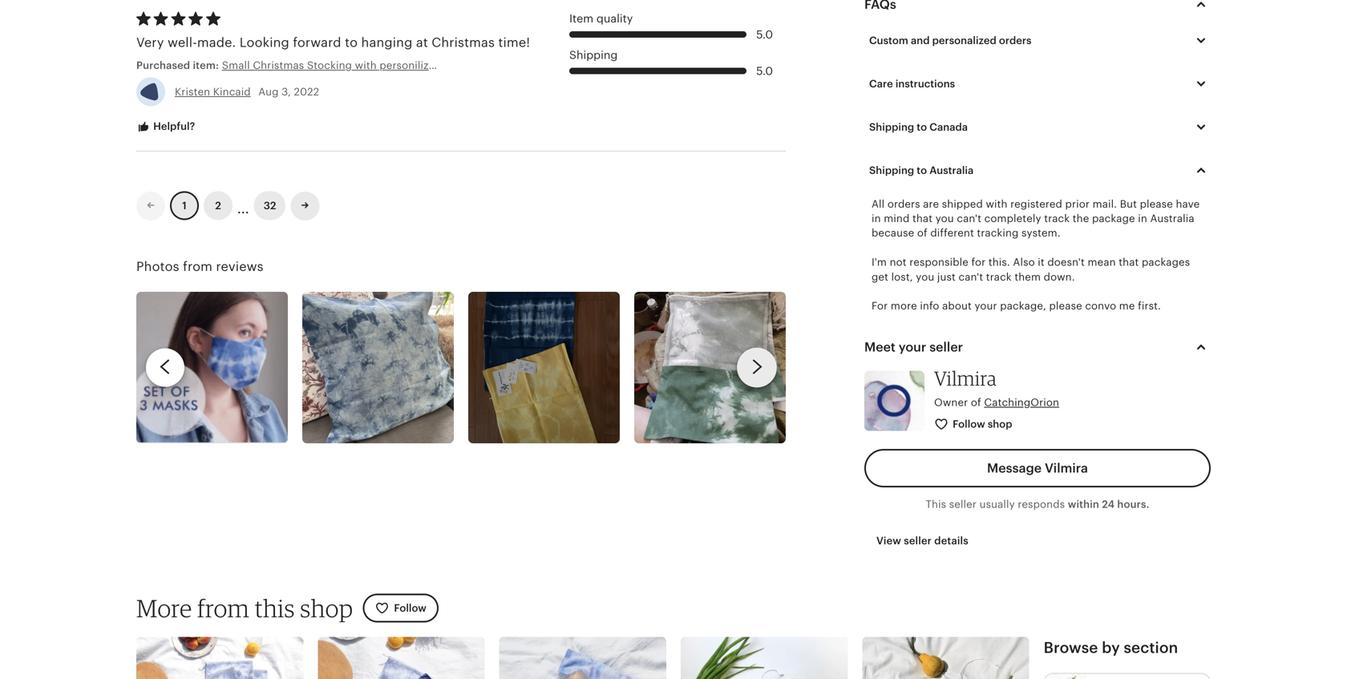 Task type: describe. For each thing, give the bounding box(es) containing it.
quality
[[596, 12, 633, 25]]

5.0 for item quality
[[756, 28, 773, 41]]

prior
[[1065, 198, 1090, 210]]

to for shipping to australia
[[917, 164, 927, 176]]

shipping for shipping
[[569, 49, 618, 61]]

32 link
[[254, 191, 286, 220]]

section
[[1124, 639, 1178, 656]]

convo
[[1085, 300, 1116, 312]]

track inside 'all orders are shipped with registered prior mail. but please have in mind that you can't completely track the package in australia because of different tracking system.'
[[1044, 213, 1070, 225]]

2 link
[[204, 191, 233, 220]]

mail.
[[1093, 198, 1117, 210]]

more from this shop
[[136, 593, 353, 623]]

follow for follow shop
[[953, 418, 985, 430]]

photos
[[136, 259, 179, 274]]

care
[[869, 78, 893, 90]]

kristen
[[175, 86, 210, 98]]

shipping for shipping to canada
[[869, 121, 914, 133]]

but
[[1120, 198, 1137, 210]]

0 vertical spatial to
[[345, 35, 358, 50]]

it
[[1038, 256, 1045, 268]]

shipping to canada button
[[857, 110, 1223, 144]]

…
[[237, 194, 249, 218]]

helpful?
[[151, 120, 195, 132]]

package
[[1092, 213, 1135, 225]]

custom and personalized orders
[[869, 34, 1032, 46]]

info
[[920, 300, 939, 312]]

can't for shipped
[[957, 213, 981, 225]]

catchingorion
[[984, 396, 1059, 408]]

all
[[872, 198, 885, 210]]

for
[[872, 300, 888, 312]]

more
[[136, 593, 192, 623]]

of inside 'all orders are shipped with registered prior mail. but please have in mind that you can't completely track the package in australia because of different tracking system.'
[[917, 227, 927, 239]]

mind
[[884, 213, 910, 225]]

orders inside 'all orders are shipped with registered prior mail. but please have in mind that you can't completely track the package in australia because of different tracking system.'
[[887, 198, 920, 210]]

browse by section
[[1044, 639, 1178, 656]]

kristen kincaid link
[[175, 86, 251, 98]]

shipping for shipping to australia
[[869, 164, 914, 176]]

this
[[926, 498, 946, 510]]

meet your seller button
[[850, 328, 1225, 366]]

custom
[[869, 34, 908, 46]]

made.
[[197, 35, 236, 50]]

more
[[891, 300, 917, 312]]

kincaid
[[213, 86, 251, 98]]

for more info about your package, please convo me first.
[[872, 300, 1161, 312]]

responsible
[[909, 256, 969, 268]]

hanging
[[361, 35, 413, 50]]

view seller details link
[[864, 526, 980, 555]]

care instructions button
[[857, 67, 1223, 101]]

within
[[1068, 498, 1099, 510]]

lost,
[[891, 271, 913, 283]]

set of 2 reusable produce bags, upcycled  zero waste bags, plastic bag replacement, housewarming gift image
[[318, 637, 485, 679]]

this
[[255, 593, 295, 623]]

not
[[890, 256, 907, 268]]

i'm
[[872, 256, 887, 268]]

tracking
[[977, 227, 1019, 239]]

usually
[[979, 498, 1015, 510]]

by
[[1102, 639, 1120, 656]]

seller for this seller usually responds within 24 hours.
[[949, 498, 977, 510]]

all orders are shipped with registered prior mail. but please have in mind that you can't completely track the package in australia because of different tracking system.
[[872, 198, 1200, 239]]

this seller usually responds within 24 hours.
[[926, 498, 1149, 510]]

seller for view seller details
[[904, 535, 932, 547]]

reusable produce mesh bags, handmade tie dye shopping bags, upcycled zero waste bags, nuts and berries drawstring bags image
[[499, 637, 666, 679]]

australia inside 'all orders are shipped with registered prior mail. but please have in mind that you can't completely track the package in australia because of different tracking system.'
[[1150, 213, 1194, 225]]

aug
[[258, 86, 279, 98]]

christmas
[[432, 35, 495, 50]]

completely
[[984, 213, 1041, 225]]

responds
[[1018, 498, 1065, 510]]

very well-made. looking forward to hanging at christmas time!
[[136, 35, 530, 50]]

item quality
[[569, 12, 633, 25]]

me
[[1119, 300, 1135, 312]]

hours.
[[1117, 498, 1149, 510]]

zero waste reusable grocery bags, handmade cotton mesh bags with tie dye, vegetable and fruit market bags image
[[681, 637, 848, 679]]

looking
[[240, 35, 289, 50]]

message vilmira button
[[864, 449, 1211, 488]]

32
[[264, 200, 276, 212]]

view
[[876, 535, 901, 547]]

follow button
[[363, 594, 439, 623]]

with
[[986, 198, 1008, 210]]

are
[[923, 198, 939, 210]]

down.
[[1044, 271, 1075, 283]]

helpful? button
[[124, 112, 207, 142]]

that inside i'm not responsible for this. also it doesn't mean that packages get lost, you just can't track them down.
[[1119, 256, 1139, 268]]

reviews
[[216, 259, 264, 274]]

time!
[[498, 35, 530, 50]]

for
[[971, 256, 986, 268]]

2
[[215, 200, 221, 212]]

the
[[1073, 213, 1089, 225]]

from for this
[[197, 593, 249, 623]]

just
[[937, 271, 956, 283]]

set of 5 reusable produce bags , eco friendly shopping bags, upcycled tie dye mesh bags, vegetables and fruits bags, drawstring bag image
[[136, 637, 303, 679]]

catchingorion link
[[984, 396, 1059, 408]]

to for shipping to canada
[[917, 121, 927, 133]]

canada
[[930, 121, 968, 133]]



Task type: locate. For each thing, give the bounding box(es) containing it.
mean
[[1088, 256, 1116, 268]]

very
[[136, 35, 164, 50]]

0 vertical spatial of
[[917, 227, 927, 239]]

0 vertical spatial your
[[975, 300, 997, 312]]

of up the follow shop button
[[971, 396, 981, 408]]

1 vertical spatial shipping
[[869, 121, 914, 133]]

from for reviews
[[183, 259, 212, 274]]

can't for for
[[959, 271, 983, 283]]

australia down have
[[1150, 213, 1194, 225]]

0 horizontal spatial that
[[912, 213, 933, 225]]

your right meet at bottom
[[899, 340, 926, 354]]

0 horizontal spatial please
[[1049, 300, 1082, 312]]

1 link
[[170, 191, 199, 220]]

orders inside dropdown button
[[999, 34, 1032, 46]]

orders up care instructions dropdown button
[[999, 34, 1032, 46]]

0 vertical spatial that
[[912, 213, 933, 225]]

1 horizontal spatial australia
[[1150, 213, 1194, 225]]

1 horizontal spatial you
[[935, 213, 954, 225]]

0 vertical spatial australia
[[930, 164, 974, 176]]

well-
[[168, 35, 197, 50]]

i'm not responsible for this. also it doesn't mean that packages get lost, you just can't track them down.
[[872, 256, 1190, 283]]

message vilmira
[[987, 461, 1088, 476]]

1 vertical spatial from
[[197, 593, 249, 623]]

to inside shipping to australia dropdown button
[[917, 164, 927, 176]]

vilmira up within
[[1045, 461, 1088, 476]]

from right 'photos'
[[183, 259, 212, 274]]

1 vertical spatial can't
[[959, 271, 983, 283]]

your right about on the top of page
[[975, 300, 997, 312]]

in
[[872, 213, 881, 225], [1138, 213, 1147, 225]]

shop inside button
[[988, 418, 1012, 430]]

shipping inside dropdown button
[[869, 121, 914, 133]]

1 vertical spatial that
[[1119, 256, 1139, 268]]

of inside vilmira owner of catchingorion
[[971, 396, 981, 408]]

1 vertical spatial orders
[[887, 198, 920, 210]]

meet
[[864, 340, 896, 354]]

shipping down item quality
[[569, 49, 618, 61]]

you up different at top
[[935, 213, 954, 225]]

from
[[183, 259, 212, 274], [197, 593, 249, 623]]

in right package
[[1138, 213, 1147, 225]]

this.
[[988, 256, 1010, 268]]

forward
[[293, 35, 341, 50]]

0 horizontal spatial of
[[917, 227, 927, 239]]

5.0
[[756, 28, 773, 41], [756, 64, 773, 77]]

0 vertical spatial track
[[1044, 213, 1070, 225]]

0 horizontal spatial in
[[872, 213, 881, 225]]

5.0 for shipping
[[756, 64, 773, 77]]

1 vertical spatial seller
[[949, 498, 977, 510]]

your inside dropdown button
[[899, 340, 926, 354]]

get
[[872, 271, 888, 283]]

doesn't
[[1047, 256, 1085, 268]]

seller right view
[[904, 535, 932, 547]]

vilmira inside vilmira owner of catchingorion
[[934, 366, 997, 390]]

from up set of 5 reusable produce bags , eco friendly shopping bags, upcycled tie dye mesh bags, vegetables and fruits bags, drawstring bag image on the left
[[197, 593, 249, 623]]

1 vertical spatial you
[[916, 271, 934, 283]]

0 vertical spatial vilmira
[[934, 366, 997, 390]]

0 vertical spatial orders
[[999, 34, 1032, 46]]

1 vertical spatial follow
[[394, 602, 426, 614]]

that right mean
[[1119, 256, 1139, 268]]

to up are
[[917, 164, 927, 176]]

2 vertical spatial shipping
[[869, 164, 914, 176]]

1 horizontal spatial vilmira
[[1045, 461, 1088, 476]]

seller
[[929, 340, 963, 354], [949, 498, 977, 510], [904, 535, 932, 547]]

1
[[182, 200, 187, 212]]

seller right this
[[949, 498, 977, 510]]

track down this.
[[986, 271, 1012, 283]]

also
[[1013, 256, 1035, 268]]

first.
[[1138, 300, 1161, 312]]

0 horizontal spatial you
[[916, 271, 934, 283]]

because
[[872, 227, 914, 239]]

item:
[[193, 59, 219, 71]]

1 vertical spatial 5.0
[[756, 64, 773, 77]]

1 horizontal spatial in
[[1138, 213, 1147, 225]]

shipping down care
[[869, 121, 914, 133]]

1 vertical spatial of
[[971, 396, 981, 408]]

1 vertical spatial please
[[1049, 300, 1082, 312]]

3,
[[282, 86, 291, 98]]

of
[[917, 227, 927, 239], [971, 396, 981, 408]]

can't inside 'all orders are shipped with registered prior mail. but please have in mind that you can't completely track the package in australia because of different tracking system.'
[[957, 213, 981, 225]]

details
[[934, 535, 968, 547]]

can't down shipped
[[957, 213, 981, 225]]

to left canada
[[917, 121, 927, 133]]

see more listings in the zero waste bags section image
[[1044, 674, 1086, 679]]

1 5.0 from the top
[[756, 28, 773, 41]]

1 horizontal spatial that
[[1119, 256, 1139, 268]]

shipping up all
[[869, 164, 914, 176]]

0 vertical spatial from
[[183, 259, 212, 274]]

1 vertical spatial australia
[[1150, 213, 1194, 225]]

instructions
[[895, 78, 955, 90]]

in down all
[[872, 213, 881, 225]]

different
[[930, 227, 974, 239]]

shipping inside dropdown button
[[869, 164, 914, 176]]

package,
[[1000, 300, 1046, 312]]

australia up shipped
[[930, 164, 974, 176]]

1 horizontal spatial follow
[[953, 418, 985, 430]]

seller inside dropdown button
[[929, 340, 963, 354]]

shop
[[988, 418, 1012, 430], [300, 593, 353, 623]]

follow shop button
[[922, 410, 1026, 439]]

at
[[416, 35, 428, 50]]

0 horizontal spatial follow
[[394, 602, 426, 614]]

1 horizontal spatial orders
[[999, 34, 1032, 46]]

24
[[1102, 498, 1115, 510]]

1 horizontal spatial of
[[971, 396, 981, 408]]

personalized
[[932, 34, 996, 46]]

browse
[[1044, 639, 1098, 656]]

vilmira inside 'message vilmira' button
[[1045, 461, 1088, 476]]

0 vertical spatial 5.0
[[756, 28, 773, 41]]

frequently asked questions image
[[1191, 0, 1211, 14]]

shipping to australia button
[[857, 153, 1223, 187]]

0 vertical spatial seller
[[929, 340, 963, 354]]

you inside i'm not responsible for this. also it doesn't mean that packages get lost, you just can't track them down.
[[916, 271, 934, 283]]

shipping
[[569, 49, 618, 61], [869, 121, 914, 133], [869, 164, 914, 176]]

that inside 'all orders are shipped with registered prior mail. but please have in mind that you can't completely track the package in australia because of different tracking system.'
[[912, 213, 933, 225]]

follow shop
[[953, 418, 1012, 430]]

0 horizontal spatial australia
[[930, 164, 974, 176]]

shipped
[[942, 198, 983, 210]]

shop down "catchingorion"
[[988, 418, 1012, 430]]

1 horizontal spatial track
[[1044, 213, 1070, 225]]

2 5.0 from the top
[[756, 64, 773, 77]]

follow down the owner
[[953, 418, 985, 430]]

0 vertical spatial can't
[[957, 213, 981, 225]]

you inside 'all orders are shipped with registered prior mail. but please have in mind that you can't completely track the package in australia because of different tracking system.'
[[935, 213, 954, 225]]

vilmira image
[[864, 371, 924, 431]]

system.
[[1022, 227, 1061, 239]]

2 in from the left
[[1138, 213, 1147, 225]]

1 vertical spatial your
[[899, 340, 926, 354]]

please inside 'all orders are shipped with registered prior mail. but please have in mind that you can't completely track the package in australia because of different tracking system.'
[[1140, 198, 1173, 210]]

orders
[[999, 34, 1032, 46], [887, 198, 920, 210]]

2022
[[294, 86, 319, 98]]

item
[[569, 12, 594, 25]]

to right the forward at top
[[345, 35, 358, 50]]

1 vertical spatial vilmira
[[1045, 461, 1088, 476]]

purchased
[[136, 59, 190, 71]]

follow inside follow button
[[394, 602, 426, 614]]

orders up mind
[[887, 198, 920, 210]]

tie dye drawstring bag, fruit and vegetable zero waste bag image
[[862, 637, 1029, 679]]

custom and personalized orders button
[[857, 24, 1223, 57]]

2 vertical spatial seller
[[904, 535, 932, 547]]

about
[[942, 300, 972, 312]]

can't inside i'm not responsible for this. also it doesn't mean that packages get lost, you just can't track them down.
[[959, 271, 983, 283]]

please right but
[[1140, 198, 1173, 210]]

please down down.
[[1049, 300, 1082, 312]]

australia inside dropdown button
[[930, 164, 974, 176]]

to inside shipping to canada dropdown button
[[917, 121, 927, 133]]

0 horizontal spatial shop
[[300, 593, 353, 623]]

registered
[[1010, 198, 1062, 210]]

0 vertical spatial you
[[935, 213, 954, 225]]

shop right this
[[300, 593, 353, 623]]

meet your seller
[[864, 340, 963, 354]]

follow
[[953, 418, 985, 430], [394, 602, 426, 614]]

care instructions
[[869, 78, 955, 90]]

australia
[[930, 164, 974, 176], [1150, 213, 1194, 225]]

seller down about on the top of page
[[929, 340, 963, 354]]

vilmira up the owner
[[934, 366, 997, 390]]

packages
[[1142, 256, 1190, 268]]

1 vertical spatial track
[[986, 271, 1012, 283]]

0 horizontal spatial orders
[[887, 198, 920, 210]]

1 in from the left
[[872, 213, 881, 225]]

0 vertical spatial follow
[[953, 418, 985, 430]]

track up system.
[[1044, 213, 1070, 225]]

0 vertical spatial please
[[1140, 198, 1173, 210]]

follow inside button
[[953, 418, 985, 430]]

can't down for
[[959, 271, 983, 283]]

1 horizontal spatial shop
[[988, 418, 1012, 430]]

1 vertical spatial to
[[917, 121, 927, 133]]

photos from reviews
[[136, 259, 264, 274]]

follow up set of 2 reusable produce bags, upcycled  zero waste bags, plastic bag replacement, housewarming gift image
[[394, 602, 426, 614]]

view seller details
[[876, 535, 968, 547]]

follow for follow
[[394, 602, 426, 614]]

0 horizontal spatial your
[[899, 340, 926, 354]]

that
[[912, 213, 933, 225], [1119, 256, 1139, 268]]

shipping to australia
[[869, 164, 974, 176]]

of right because on the right
[[917, 227, 927, 239]]

track inside i'm not responsible for this. also it doesn't mean that packages get lost, you just can't track them down.
[[986, 271, 1012, 283]]

message
[[987, 461, 1042, 476]]

shipping to canada
[[869, 121, 968, 133]]

1 horizontal spatial your
[[975, 300, 997, 312]]

2 vertical spatial to
[[917, 164, 927, 176]]

0 horizontal spatial vilmira
[[934, 366, 997, 390]]

and
[[911, 34, 930, 46]]

your
[[975, 300, 997, 312], [899, 340, 926, 354]]

0 vertical spatial shipping
[[569, 49, 618, 61]]

that down are
[[912, 213, 933, 225]]

you down responsible
[[916, 271, 934, 283]]

0 horizontal spatial track
[[986, 271, 1012, 283]]

1 horizontal spatial please
[[1140, 198, 1173, 210]]

0 vertical spatial shop
[[988, 418, 1012, 430]]

vilmira owner of catchingorion
[[934, 366, 1059, 408]]

kristen kincaid aug 3, 2022
[[175, 86, 319, 98]]

1 vertical spatial shop
[[300, 593, 353, 623]]

them
[[1015, 271, 1041, 283]]



Task type: vqa. For each thing, say whether or not it's contained in the screenshot.
AUSTRALIA to the bottom
yes



